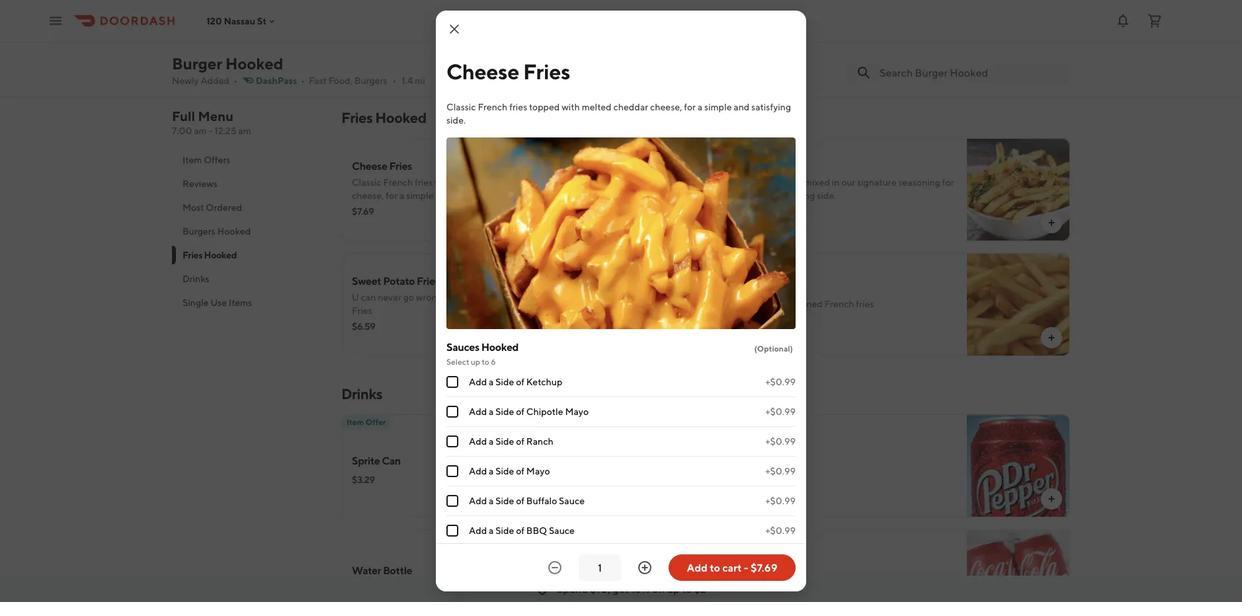 Task type: vqa. For each thing, say whether or not it's contained in the screenshot.


Task type: locate. For each thing, give the bounding box(es) containing it.
1 horizontal spatial offer
[[736, 418, 756, 427]]

0 vertical spatial $5.49
[[722, 206, 746, 217]]

burgers hooked
[[183, 226, 251, 237]]

of left bbq
[[516, 526, 525, 537]]

add inside add to cart - $7.69 button
[[687, 562, 708, 575]]

1 horizontal spatial potato
[[550, 292, 578, 303]]

of up add a side of buffalo sauce
[[516, 466, 525, 477]]

-
[[209, 125, 213, 136], [744, 562, 749, 575]]

potato up never
[[383, 275, 415, 288]]

potato
[[383, 275, 415, 288], [550, 292, 578, 303]]

0 vertical spatial melted
[[582, 102, 612, 112]]

0 horizontal spatial -
[[209, 125, 213, 136]]

sauce right buffalo
[[559, 496, 585, 507]]

of
[[516, 377, 525, 388], [516, 407, 525, 418], [516, 436, 525, 447], [516, 466, 525, 477], [516, 496, 525, 507], [516, 526, 525, 537]]

item for sprite can
[[347, 418, 364, 427]]

add item to cart image for dr. pepper can
[[1047, 494, 1057, 505]]

6 of from the top
[[516, 526, 525, 537]]

classic french fries topped with melted cheddar cheese, for a simple and satisfying side.
[[447, 102, 792, 126]]

0 horizontal spatial cheese
[[380, 29, 410, 40]]

close cheese fries image
[[447, 21, 463, 37]]

sweet potato fries u can never go wrong with our addictive sweet potato fries $6.59
[[352, 275, 578, 332]]

to left $2
[[682, 583, 692, 596]]

of left ketchup
[[516, 377, 525, 388]]

• left fast
[[301, 75, 305, 86]]

2 of from the top
[[516, 407, 525, 418]]

fast
[[309, 75, 327, 86]]

+$0.99 for add a side of mayo
[[766, 466, 796, 477]]

up right off
[[668, 583, 680, 596]]

1 vertical spatial sauce
[[549, 526, 575, 537]]

add a side of bbq sauce
[[469, 526, 575, 537]]

0 horizontal spatial classic
[[352, 177, 382, 188]]

4 +$0.99 from the top
[[766, 466, 796, 477]]

drinks
[[183, 274, 210, 285], [341, 386, 383, 403]]

cheese for cheese fries classic french fries topped with melted cheddar cheese, for a simple and satisfying side. $7.69
[[352, 160, 388, 172]]

add up $2
[[687, 562, 708, 575]]

None checkbox
[[447, 406, 459, 418], [447, 436, 459, 448], [447, 496, 459, 508], [447, 406, 459, 418], [447, 436, 459, 448], [447, 496, 459, 508]]

1 vertical spatial up
[[668, 583, 680, 596]]

side up add a side of ranch
[[496, 407, 514, 418]]

+$0.99 for add a side of buffalo sauce
[[766, 496, 796, 507]]

spend
[[557, 583, 588, 596]]

not
[[388, 16, 402, 26]]

our inside sweet potato fries u can never go wrong with our addictive sweet potato fries $6.59
[[465, 292, 479, 303]]

0 horizontal spatial item offer
[[347, 418, 386, 427]]

simple
[[705, 102, 732, 112], [406, 190, 434, 201], [729, 190, 756, 201]]

can
[[361, 292, 376, 303]]

wrong
[[416, 292, 443, 303]]

2 +$0.99 from the top
[[766, 407, 796, 418]]

0 horizontal spatial sweet
[[352, 275, 381, 288]]

item up "dr."
[[717, 418, 734, 427]]

$5.49
[[722, 206, 746, 217], [722, 315, 746, 326]]

2 horizontal spatial classic
[[722, 177, 751, 188]]

classic
[[447, 102, 476, 112], [352, 177, 382, 188], [722, 177, 751, 188]]

sprite can image
[[598, 415, 701, 518]]

1 horizontal spatial burgers
[[355, 75, 387, 86]]

old-
[[764, 299, 782, 310]]

0 horizontal spatial offer
[[366, 418, 386, 427]]

topped inside "classic french fries topped with melted cheddar cheese, for a simple and satisfying side."
[[529, 102, 560, 112]]

of left chipotle
[[516, 407, 525, 418]]

offer
[[366, 418, 386, 427], [736, 418, 756, 427]]

0 horizontal spatial cheddar
[[519, 177, 554, 188]]

fries inside "classic french fries topped with melted cheddar cheese, for a simple and satisfying side."
[[510, 102, 528, 112]]

classic inside seasoned fries classic french fries mixed in our signature seasoning for a simple and satisfying side. $5.49
[[722, 177, 751, 188]]

$2
[[694, 583, 707, 596]]

3 side from the top
[[496, 436, 514, 447]]

0 horizontal spatial in
[[404, 16, 411, 26]]

+$0.99
[[766, 377, 796, 388], [766, 407, 796, 418], [766, 436, 796, 447], [766, 466, 796, 477], [766, 496, 796, 507], [766, 526, 796, 537]]

1 vertical spatial $5.49
[[722, 315, 746, 326]]

simple inside seasoned fries classic french fries mixed in our signature seasoning for a simple and satisfying side. $5.49
[[729, 190, 756, 201]]

0 vertical spatial cheddar
[[614, 102, 649, 112]]

drinks button
[[172, 267, 326, 291]]

- inside the full menu 7:00 am - 12:25 am
[[209, 125, 213, 136]]

add for add a side of ketchup
[[469, 377, 487, 388]]

0 vertical spatial drinks
[[183, 274, 210, 285]]

and
[[734, 102, 750, 112], [436, 190, 452, 201], [758, 190, 774, 201]]

6 +$0.99 from the top
[[766, 526, 796, 537]]

satisfying for cheese fries
[[453, 190, 493, 201]]

2 $5.49 from the top
[[722, 315, 746, 326]]

topped
[[529, 102, 560, 112], [435, 177, 465, 188]]

3 of from the top
[[516, 436, 525, 447]]

0 vertical spatial topped
[[529, 102, 560, 112]]

side down 6 at the left bottom
[[496, 377, 514, 388]]

cheese inside cheese fries classic french fries topped with melted cheddar cheese, for a simple and satisfying side. $7.69
[[352, 160, 388, 172]]

to left 6 at the left bottom
[[482, 357, 490, 367]]

burger
[[172, 54, 222, 73]]

0 horizontal spatial cheese
[[352, 160, 388, 172]]

1 cheese from the left
[[380, 29, 410, 40]]

1 horizontal spatial item offer
[[717, 418, 756, 427]]

hooked up 6 at the left bottom
[[482, 341, 519, 354]]

offer up sprite can in the left bottom of the page
[[366, 418, 386, 427]]

2 add item to cart image from the left
[[1047, 218, 1057, 228]]

in left the
[[404, 16, 411, 26]]

$3.29
[[352, 475, 375, 486], [722, 590, 745, 601]]

newly
[[172, 75, 199, 86]]

of for bbq
[[516, 526, 525, 537]]

1 horizontal spatial topped
[[529, 102, 560, 112]]

add item to cart image
[[677, 333, 688, 343], [1047, 333, 1057, 343], [1047, 494, 1057, 505]]

0 vertical spatial with
[[562, 102, 580, 112]]

4 side from the top
[[496, 466, 514, 477]]

1 horizontal spatial melted
[[582, 102, 612, 112]]

2 item offer from the left
[[717, 418, 756, 427]]

2 horizontal spatial and
[[758, 190, 774, 201]]

2 offer from the left
[[736, 418, 756, 427]]

classic for seasoned fries
[[722, 177, 751, 188]]

am right 12:25
[[238, 125, 251, 136]]

classic inside cheese fries classic french fries topped with melted cheddar cheese, for a simple and satisfying side. $7.69
[[352, 177, 382, 188]]

hooked down ordered at the top left of the page
[[217, 226, 251, 237]]

can right coke
[[749, 570, 768, 583]]

a
[[469, 16, 474, 26], [562, 16, 567, 26], [698, 102, 703, 112], [400, 190, 404, 201], [722, 190, 727, 201], [489, 377, 494, 388], [489, 407, 494, 418], [489, 436, 494, 447], [489, 466, 494, 477], [489, 496, 494, 507], [489, 526, 494, 537]]

1 horizontal spatial with
[[467, 177, 486, 188]]

side.
[[447, 115, 466, 126], [495, 190, 514, 201], [817, 190, 837, 201]]

1 vertical spatial cheese
[[352, 160, 388, 172]]

french fries our good old-fashioned french fries $5.49
[[722, 282, 874, 326]]

2 am from the left
[[238, 125, 251, 136]]

single
[[183, 297, 209, 308]]

4 of from the top
[[516, 466, 525, 477]]

burgers
[[355, 75, 387, 86], [183, 226, 215, 237]]

1 vertical spatial topped
[[435, 177, 465, 188]]

• down the burger hooked
[[234, 75, 237, 86]]

cheese down the not
[[380, 29, 410, 40]]

coke can
[[722, 570, 768, 583]]

0 vertical spatial cheese
[[447, 59, 519, 84]]

0 horizontal spatial can
[[382, 455, 401, 468]]

cheese
[[380, 29, 410, 40], [525, 29, 555, 40]]

get
[[613, 583, 629, 596]]

and inside seasoned fries classic french fries mixed in our signature seasoning for a simple and satisfying side. $5.49
[[758, 190, 774, 201]]

$5.49 down our
[[722, 315, 746, 326]]

with
[[562, 102, 580, 112], [467, 177, 486, 188], [444, 292, 463, 303]]

fries
[[523, 59, 571, 84], [341, 109, 373, 126], [389, 160, 412, 172], [769, 160, 792, 172], [183, 250, 203, 261], [417, 275, 440, 288], [757, 282, 780, 294], [352, 305, 372, 316]]

cheese down offer
[[525, 29, 555, 40]]

notification bell image
[[1116, 13, 1132, 29]]

burgers inside button
[[183, 226, 215, 237]]

2 cheese from the left
[[525, 29, 555, 40]]

of for buffalo
[[516, 496, 525, 507]]

1 vertical spatial sweet
[[521, 292, 548, 303]]

ketchup
[[527, 377, 563, 388]]

french inside cheese fries classic french fries topped with melted cheddar cheese, for a simple and satisfying side. $7.69
[[383, 177, 413, 188]]

classic inside "classic french fries topped with melted cheddar cheese, for a simple and satisfying side."
[[447, 102, 476, 112]]

0 vertical spatial $7.69
[[352, 206, 374, 217]]

sweet potato fries image
[[598, 253, 701, 357]]

add down select
[[469, 377, 487, 388]]

dashpass •
[[256, 75, 305, 86]]

1 horizontal spatial and
[[734, 102, 750, 112]]

5 side from the top
[[496, 496, 514, 507]]

open menu image
[[48, 13, 64, 29]]

never
[[378, 292, 402, 303]]

potato right the addictive
[[550, 292, 578, 303]]

fries inside french fries our good old-fashioned french fries $5.49
[[757, 282, 780, 294]]

1 vertical spatial melted
[[487, 177, 517, 188]]

you're
[[360, 16, 386, 26]]

0 horizontal spatial our
[[465, 292, 479, 303]]

side for chipotle
[[496, 407, 514, 418]]

side
[[496, 377, 514, 388], [496, 407, 514, 418], [496, 436, 514, 447], [496, 466, 514, 477], [496, 496, 514, 507], [496, 526, 514, 537]]

sauces hooked group
[[447, 340, 796, 547]]

u
[[352, 292, 359, 303]]

1 horizontal spatial item
[[347, 418, 364, 427]]

1 horizontal spatial $7.69
[[751, 562, 778, 575]]

0 horizontal spatial up
[[471, 357, 480, 367]]

0 horizontal spatial side.
[[447, 115, 466, 126]]

1 +$0.99 from the top
[[766, 377, 796, 388]]

add item to cart image for cheese fries
[[677, 218, 688, 228]]

melted
[[582, 102, 612, 112], [487, 177, 517, 188]]

1 horizontal spatial our
[[842, 177, 856, 188]]

$5.49 inside seasoned fries classic french fries mixed in our signature seasoning for a simple and satisfying side. $5.49
[[722, 206, 746, 217]]

$3.29 for coke can
[[722, 590, 745, 601]]

None checkbox
[[447, 377, 459, 388], [447, 466, 459, 478], [447, 525, 459, 537], [447, 377, 459, 388], [447, 466, 459, 478], [447, 525, 459, 537]]

2 horizontal spatial to
[[710, 562, 721, 575]]

fashioned
[[782, 299, 823, 310]]

am right 7:00
[[194, 125, 207, 136]]

add down add a side of buffalo sauce
[[469, 526, 487, 537]]

sauce for add a side of buffalo sauce
[[559, 496, 585, 507]]

can right pepper
[[773, 455, 792, 468]]

simple inside cheese fries classic french fries topped with melted cheddar cheese, for a simple and satisfying side. $7.69
[[406, 190, 434, 201]]

0 vertical spatial sweet
[[352, 275, 381, 288]]

sweet
[[352, 275, 381, 288], [521, 292, 548, 303]]

cheese inside dialog
[[447, 59, 519, 84]]

add for add to cart - $7.69
[[687, 562, 708, 575]]

up right select
[[471, 357, 480, 367]]

items
[[229, 297, 252, 308]]

satisfying inside cheese fries classic french fries topped with melted cheddar cheese, for a simple and satisfying side. $7.69
[[453, 190, 493, 201]]

a inside cheese fries classic french fries topped with melted cheddar cheese, for a simple and satisfying side. $7.69
[[400, 190, 404, 201]]

dashpass
[[256, 75, 297, 86]]

a inside seasoned fries classic french fries mixed in our signature seasoning for a simple and satisfying side. $5.49
[[722, 190, 727, 201]]

1 vertical spatial drinks
[[341, 386, 383, 403]]

1 horizontal spatial cheese
[[525, 29, 555, 40]]

add item to cart image
[[677, 218, 688, 228], [1047, 218, 1057, 228]]

0 vertical spatial in
[[404, 16, 411, 26]]

we
[[508, 16, 520, 26]]

can for sprite can
[[382, 455, 401, 468]]

1 vertical spatial with
[[467, 177, 486, 188]]

sweet right the addictive
[[521, 292, 548, 303]]

1 horizontal spatial -
[[744, 562, 749, 575]]

classic for cheese fries
[[352, 177, 382, 188]]

grilled cheese image
[[598, 0, 701, 80]]

1 vertical spatial to
[[710, 562, 721, 575]]

add for add a side of ranch
[[469, 436, 487, 447]]

add down add a side of mayo
[[469, 496, 487, 507]]

$5.49 down seasoned
[[722, 206, 746, 217]]

side up add a side of mayo
[[496, 436, 514, 447]]

side. inside seasoned fries classic french fries mixed in our signature seasoning for a simple and satisfying side. $5.49
[[817, 190, 837, 201]]

+$0.99 for add a side of ketchup
[[766, 377, 796, 388]]

can right sprite
[[382, 455, 401, 468]]

$10,
[[591, 583, 611, 596]]

1 add item to cart image from the left
[[677, 218, 688, 228]]

0 items, open order cart image
[[1147, 13, 1163, 29]]

use
[[211, 297, 227, 308]]

side for ranch
[[496, 436, 514, 447]]

add up add a side of mayo
[[469, 436, 487, 447]]

1 $5.49 from the top
[[722, 206, 746, 217]]

satisfying inside seasoned fries classic french fries mixed in our signature seasoning for a simple and satisfying side. $5.49
[[776, 190, 815, 201]]

1 • from the left
[[234, 75, 237, 86]]

1 horizontal spatial cheddar
[[614, 102, 649, 112]]

1 horizontal spatial drinks
[[341, 386, 383, 403]]

1 offer from the left
[[366, 418, 386, 427]]

•
[[234, 75, 237, 86], [301, 75, 305, 86], [393, 75, 397, 86]]

our left the addictive
[[465, 292, 479, 303]]

0 vertical spatial $3.29
[[352, 475, 375, 486]]

fries hooked down burgers hooked
[[183, 250, 237, 261]]

mayo down ranch
[[527, 466, 550, 477]]

1 vertical spatial our
[[465, 292, 479, 303]]

- right cart
[[744, 562, 749, 575]]

of for chipotle
[[516, 407, 525, 418]]

1 horizontal spatial can
[[749, 570, 768, 583]]

3 • from the left
[[393, 75, 397, 86]]

can
[[382, 455, 401, 468], [773, 455, 792, 468], [749, 570, 768, 583]]

decrease quantity by 1 image
[[547, 560, 563, 576]]

satisfying for seasoned fries
[[776, 190, 815, 201]]

0 horizontal spatial and
[[436, 190, 452, 201]]

0 vertical spatial fries hooked
[[341, 109, 427, 126]]

water bottle image
[[598, 530, 701, 603]]

1 horizontal spatial up
[[668, 583, 680, 596]]

of for ranch
[[516, 436, 525, 447]]

item up sprite
[[347, 418, 364, 427]]

2 vertical spatial with
[[444, 292, 463, 303]]

item offer up "dr."
[[717, 418, 756, 427]]

sweet up can
[[352, 275, 381, 288]]

side left bbq
[[496, 526, 514, 537]]

sprite
[[352, 455, 380, 468]]

addictive
[[480, 292, 520, 303]]

cheese fries image
[[598, 138, 701, 242]]

5 of from the top
[[516, 496, 525, 507]]

burger,
[[476, 16, 506, 26]]

1 horizontal spatial in
[[832, 177, 840, 188]]

1 of from the top
[[516, 377, 525, 388]]

add for add a side of buffalo sauce
[[469, 496, 487, 507]]

1 vertical spatial cheddar
[[519, 177, 554, 188]]

0 vertical spatial burgers
[[355, 75, 387, 86]]

1 horizontal spatial cheese,
[[650, 102, 683, 112]]

item left offers
[[183, 155, 202, 165]]

satisfying
[[752, 102, 792, 112], [453, 190, 493, 201], [776, 190, 815, 201]]

0 vertical spatial our
[[842, 177, 856, 188]]

item offer up sprite
[[347, 418, 386, 427]]

in right mixed
[[832, 177, 840, 188]]

ranch
[[527, 436, 554, 447]]

in
[[404, 16, 411, 26], [832, 177, 840, 188]]

side. inside cheese fries classic french fries topped with melted cheddar cheese, for a simple and satisfying side. $7.69
[[495, 190, 514, 201]]

0 horizontal spatial am
[[194, 125, 207, 136]]

0 horizontal spatial $3.29
[[352, 475, 375, 486]]

0 horizontal spatial drinks
[[183, 274, 210, 285]]

6 side from the top
[[496, 526, 514, 537]]

2 vertical spatial to
[[682, 583, 692, 596]]

add down add a side of ranch
[[469, 466, 487, 477]]

sauce right bbq
[[549, 526, 575, 537]]

menu
[[198, 109, 234, 124]]

1 horizontal spatial mayo
[[565, 407, 589, 418]]

chipotle
[[527, 407, 564, 418]]

- left 12:25
[[209, 125, 213, 136]]

of left buffalo
[[516, 496, 525, 507]]

0 horizontal spatial $7.69
[[352, 206, 374, 217]]

offer up pepper
[[736, 418, 756, 427]]

1 horizontal spatial classic
[[447, 102, 476, 112]]

fries hooked
[[341, 109, 427, 126], [183, 250, 237, 261]]

7:00
[[172, 125, 192, 136]]

0 horizontal spatial fries hooked
[[183, 250, 237, 261]]

cheddar
[[614, 102, 649, 112], [519, 177, 554, 188]]

$3.29 for sprite can
[[352, 475, 375, 486]]

0 horizontal spatial potato
[[383, 275, 415, 288]]

fries hooked down fast food, burgers • 1.4 mi
[[341, 109, 427, 126]]

cheddar inside "classic french fries topped with melted cheddar cheese, for a simple and satisfying side."
[[614, 102, 649, 112]]

with inside cheese fries classic french fries topped with melted cheddar cheese, for a simple and satisfying side. $7.69
[[467, 177, 486, 188]]

cheese, inside cheese fries classic french fries topped with melted cheddar cheese, for a simple and satisfying side. $7.69
[[352, 190, 384, 201]]

our left signature
[[842, 177, 856, 188]]

and inside cheese fries classic french fries topped with melted cheddar cheese, for a simple and satisfying side. $7.69
[[436, 190, 452, 201]]

$3.29 down sprite
[[352, 475, 375, 486]]

1 horizontal spatial •
[[301, 75, 305, 86]]

cheese, inside "classic french fries topped with melted cheddar cheese, for a simple and satisfying side."
[[650, 102, 683, 112]]

120 nassau st button
[[206, 15, 277, 26]]

0 vertical spatial to
[[482, 357, 490, 367]]

sprite can
[[352, 455, 401, 468]]

2 side from the top
[[496, 407, 514, 418]]

1 vertical spatial mayo
[[527, 466, 550, 477]]

0 horizontal spatial to
[[482, 357, 490, 367]]

mayo right chipotle
[[565, 407, 589, 418]]

$6.59
[[352, 321, 376, 332]]

1 horizontal spatial side.
[[495, 190, 514, 201]]

Current quantity is 1 number field
[[587, 561, 613, 576]]

0 vertical spatial sauce
[[559, 496, 585, 507]]

if
[[352, 16, 358, 26]]

hooked
[[225, 54, 283, 73], [375, 109, 427, 126], [217, 226, 251, 237], [204, 250, 237, 261], [482, 341, 519, 354]]

st
[[257, 15, 267, 26]]

cheddar inside cheese fries classic french fries topped with melted cheddar cheese, for a simple and satisfying side. $7.69
[[519, 177, 554, 188]]

0 vertical spatial mayo
[[565, 407, 589, 418]]

5 +$0.99 from the top
[[766, 496, 796, 507]]

1 horizontal spatial cheese
[[447, 59, 519, 84]]

1 horizontal spatial am
[[238, 125, 251, 136]]

burgers down most
[[183, 226, 215, 237]]

$3.29 down coke
[[722, 590, 745, 601]]

1 side from the top
[[496, 377, 514, 388]]

2 horizontal spatial •
[[393, 75, 397, 86]]

$7.69 inside button
[[751, 562, 778, 575]]

offer for pepper
[[736, 418, 756, 427]]

3 +$0.99 from the top
[[766, 436, 796, 447]]

2 horizontal spatial item
[[717, 418, 734, 427]]

side. for seasoned fries
[[817, 190, 837, 201]]

side. inside "classic french fries topped with melted cheddar cheese, for a simple and satisfying side."
[[447, 115, 466, 126]]

1 vertical spatial burgers
[[183, 226, 215, 237]]

• left 1.4
[[393, 75, 397, 86]]

1 horizontal spatial $3.29
[[722, 590, 745, 601]]

1 item offer from the left
[[347, 418, 386, 427]]

side down add a side of mayo
[[496, 496, 514, 507]]

0 horizontal spatial •
[[234, 75, 237, 86]]

side down add a side of ranch
[[496, 466, 514, 477]]

add
[[469, 377, 487, 388], [469, 407, 487, 418], [469, 436, 487, 447], [469, 466, 487, 477], [469, 496, 487, 507], [469, 526, 487, 537], [687, 562, 708, 575]]

burgers right food, at the left top of the page
[[355, 75, 387, 86]]

2 horizontal spatial with
[[562, 102, 580, 112]]

1 vertical spatial cheese,
[[352, 190, 384, 201]]

item for dr. pepper can
[[717, 418, 734, 427]]

and inside "classic french fries topped with melted cheddar cheese, for a simple and satisfying side."
[[734, 102, 750, 112]]

add up add a side of ranch
[[469, 407, 487, 418]]

to left cart
[[710, 562, 721, 575]]

increase quantity by 1 image
[[637, 560, 653, 576]]

1 vertical spatial in
[[832, 177, 840, 188]]

0 horizontal spatial item
[[183, 155, 202, 165]]

0 horizontal spatial melted
[[487, 177, 517, 188]]

of left ranch
[[516, 436, 525, 447]]

add item to cart image for our good old-fashioned french fries
[[1047, 333, 1057, 343]]

0 vertical spatial up
[[471, 357, 480, 367]]

up
[[471, 357, 480, 367], [668, 583, 680, 596]]



Task type: describe. For each thing, give the bounding box(es) containing it.
15%
[[631, 583, 650, 596]]

0 vertical spatial potato
[[383, 275, 415, 288]]

spend $10, get 15% off up to $2
[[557, 583, 707, 596]]

mood
[[429, 16, 454, 26]]

pepper
[[737, 455, 771, 468]]

reviews button
[[172, 172, 326, 196]]

water bottle
[[352, 565, 412, 577]]

hooked up dashpass
[[225, 54, 283, 73]]

to inside add to cart - $7.69 button
[[710, 562, 721, 575]]

add item to cart image for u can never go wrong with our addictive sweet potato fries
[[677, 333, 688, 343]]

french fries image
[[967, 253, 1071, 357]]

to inside sauces hooked select up to 6
[[482, 357, 490, 367]]

add for add a side of bbq sauce
[[469, 526, 487, 537]]

ordered
[[206, 202, 242, 213]]

satisfying inside "classic french fries topped with melted cheddar cheese, for a simple and satisfying side."
[[752, 102, 792, 112]]

6
[[491, 357, 496, 367]]

fries inside french fries our good old-fashioned french fries $5.49
[[857, 299, 874, 310]]

simple inside "classic french fries topped with melted cheddar cheese, for a simple and satisfying side."
[[705, 102, 732, 112]]

120
[[206, 15, 222, 26]]

offer for can
[[366, 418, 386, 427]]

for inside seasoned fries classic french fries mixed in our signature seasoning for a simple and satisfying side. $5.49
[[943, 177, 954, 188]]

hooked inside button
[[217, 226, 251, 237]]

full
[[172, 109, 195, 124]]

a inside "classic french fries topped with melted cheddar cheese, for a simple and satisfying side."
[[698, 102, 703, 112]]

1 vertical spatial fries hooked
[[183, 250, 237, 261]]

$7.69 inside cheese fries classic french fries topped with melted cheddar cheese, for a simple and satisfying side. $7.69
[[352, 206, 374, 217]]

drinks inside button
[[183, 274, 210, 285]]

melted inside cheese fries classic french fries topped with melted cheddar cheese, for a simple and satisfying side. $7.69
[[487, 177, 517, 188]]

add for add a side of mayo
[[469, 466, 487, 477]]

most ordered
[[183, 202, 242, 213]]

fast food, burgers • 1.4 mi
[[309, 75, 425, 86]]

hooked down burgers hooked
[[204, 250, 237, 261]]

that's
[[454, 29, 477, 40]]

simple for cheese fries
[[406, 190, 434, 201]]

sauces
[[447, 341, 480, 354]]

side for buffalo
[[496, 496, 514, 507]]

signature
[[858, 177, 897, 188]]

side. for cheese fries
[[495, 190, 514, 201]]

in inside seasoned fries classic french fries mixed in our signature seasoning for a simple and satisfying side. $5.49
[[832, 177, 840, 188]]

up inside sauces hooked select up to 6
[[471, 357, 480, 367]]

in inside if you're not in the mood for a burger, we also offer a grilled cheese sandwich that's perfect for cheese lovers.
[[404, 16, 411, 26]]

2 • from the left
[[301, 75, 305, 86]]

select
[[447, 357, 469, 367]]

newly added •
[[172, 75, 237, 86]]

1 horizontal spatial sweet
[[521, 292, 548, 303]]

melted inside "classic french fries topped with melted cheddar cheese, for a simple and satisfying side."
[[582, 102, 612, 112]]

add to cart - $7.69
[[687, 562, 778, 575]]

+$0.99 for add a side of chipotle mayo
[[766, 407, 796, 418]]

and for cheese fries
[[436, 190, 452, 201]]

add for add a side of chipotle mayo
[[469, 407, 487, 418]]

and for seasoned fries
[[758, 190, 774, 201]]

$5.49 inside french fries our good old-fashioned french fries $5.49
[[722, 315, 746, 326]]

1 horizontal spatial to
[[682, 583, 692, 596]]

1 horizontal spatial fries hooked
[[341, 109, 427, 126]]

if you're not in the mood for a burger, we also offer a grilled cheese sandwich that's perfect for cheese lovers.
[[352, 16, 584, 40]]

offer
[[540, 16, 560, 26]]

side for ketchup
[[496, 377, 514, 388]]

1.4
[[402, 75, 413, 86]]

seasoned fries image
[[967, 138, 1071, 242]]

dr. pepper can image
[[967, 415, 1071, 518]]

sauce for add a side of bbq sauce
[[549, 526, 575, 537]]

our inside seasoned fries classic french fries mixed in our signature seasoning for a simple and satisfying side. $5.49
[[842, 177, 856, 188]]

of for mayo
[[516, 466, 525, 477]]

mi
[[415, 75, 425, 86]]

+$0.99 for add a side of ranch
[[766, 436, 796, 447]]

item offers
[[183, 155, 231, 165]]

dr.
[[722, 455, 735, 468]]

most ordered button
[[172, 196, 326, 220]]

cheese fries dialog
[[436, 11, 807, 603]]

fries inside seasoned fries classic french fries mixed in our signature seasoning for a simple and satisfying side. $5.49
[[769, 160, 792, 172]]

bottle
[[383, 565, 412, 577]]

french inside "classic french fries topped with melted cheddar cheese, for a simple and satisfying side."
[[478, 102, 508, 112]]

buffalo
[[527, 496, 557, 507]]

dr. pepper can
[[722, 455, 792, 468]]

nassau
[[224, 15, 255, 26]]

go
[[404, 292, 414, 303]]

- inside button
[[744, 562, 749, 575]]

seasoned fries classic french fries mixed in our signature seasoning for a simple and satisfying side. $5.49
[[722, 160, 954, 217]]

item offer for sprite
[[347, 418, 386, 427]]

cheese for cheese fries
[[447, 59, 519, 84]]

seasoning
[[899, 177, 941, 188]]

for inside cheese fries classic french fries topped with melted cheddar cheese, for a simple and satisfying side. $7.69
[[386, 190, 398, 201]]

single use items
[[183, 297, 252, 308]]

(optional)
[[755, 344, 793, 353]]

side for mayo
[[496, 466, 514, 477]]

fries inside cheese fries classic french fries topped with melted cheddar cheese, for a simple and satisfying side. $7.69
[[415, 177, 433, 188]]

with inside sweet potato fries u can never go wrong with our addictive sweet potato fries $6.59
[[444, 292, 463, 303]]

good
[[740, 299, 762, 310]]

burgers hooked button
[[172, 220, 326, 244]]

add a side of ketchup
[[469, 377, 563, 388]]

item offer for dr.
[[717, 418, 756, 427]]

cheese fries
[[447, 59, 571, 84]]

reviews
[[183, 178, 218, 189]]

add a side of ranch
[[469, 436, 554, 447]]

+$0.99 for add a side of bbq sauce
[[766, 526, 796, 537]]

bbq
[[527, 526, 547, 537]]

the
[[413, 16, 428, 26]]

coke
[[722, 570, 747, 583]]

cart
[[723, 562, 742, 575]]

of for ketchup
[[516, 377, 525, 388]]

offers
[[204, 155, 231, 165]]

hooked inside sauces hooked select up to 6
[[482, 341, 519, 354]]

with inside "classic french fries topped with melted cheddar cheese, for a simple and satisfying side."
[[562, 102, 580, 112]]

item inside button
[[183, 155, 202, 165]]

added
[[201, 75, 230, 86]]

hooked down 1.4
[[375, 109, 427, 126]]

simple for seasoned fries
[[729, 190, 756, 201]]

also
[[522, 16, 538, 26]]

item offers button
[[172, 148, 326, 172]]

0 horizontal spatial mayo
[[527, 466, 550, 477]]

fries inside dialog
[[523, 59, 571, 84]]

120 nassau st
[[206, 15, 267, 26]]

mixed
[[805, 177, 830, 188]]

sauces hooked select up to 6
[[447, 341, 519, 367]]

perfect
[[479, 29, 510, 40]]

single use items button
[[172, 291, 326, 315]]

grilled
[[352, 29, 379, 40]]

add a side of mayo
[[469, 466, 550, 477]]

food,
[[329, 75, 353, 86]]

water
[[352, 565, 381, 577]]

our
[[722, 299, 739, 310]]

seasoned
[[722, 160, 768, 172]]

fries inside cheese fries classic french fries topped with melted cheddar cheese, for a simple and satisfying side. $7.69
[[389, 160, 412, 172]]

sandwich
[[412, 29, 452, 40]]

off
[[652, 583, 666, 596]]

add item to cart image for seasoned fries
[[1047, 218, 1057, 228]]

1 vertical spatial potato
[[550, 292, 578, 303]]

fries inside seasoned fries classic french fries mixed in our signature seasoning for a simple and satisfying side. $5.49
[[785, 177, 803, 188]]

full menu 7:00 am - 12:25 am
[[172, 109, 251, 136]]

topped inside cheese fries classic french fries topped with melted cheddar cheese, for a simple and satisfying side. $7.69
[[435, 177, 465, 188]]

can for coke can
[[749, 570, 768, 583]]

cheese fries classic french fries topped with melted cheddar cheese, for a simple and satisfying side. $7.69
[[352, 160, 554, 217]]

add a side of chipotle mayo
[[469, 407, 589, 418]]

Item Search search field
[[880, 66, 1060, 80]]

for inside "classic french fries topped with melted cheddar cheese, for a simple and satisfying side."
[[684, 102, 696, 112]]

side for bbq
[[496, 526, 514, 537]]

most
[[183, 202, 204, 213]]

12:25
[[215, 125, 237, 136]]

1 am from the left
[[194, 125, 207, 136]]

french inside seasoned fries classic french fries mixed in our signature seasoning for a simple and satisfying side. $5.49
[[753, 177, 783, 188]]

coke can image
[[967, 530, 1071, 603]]

2 horizontal spatial can
[[773, 455, 792, 468]]



